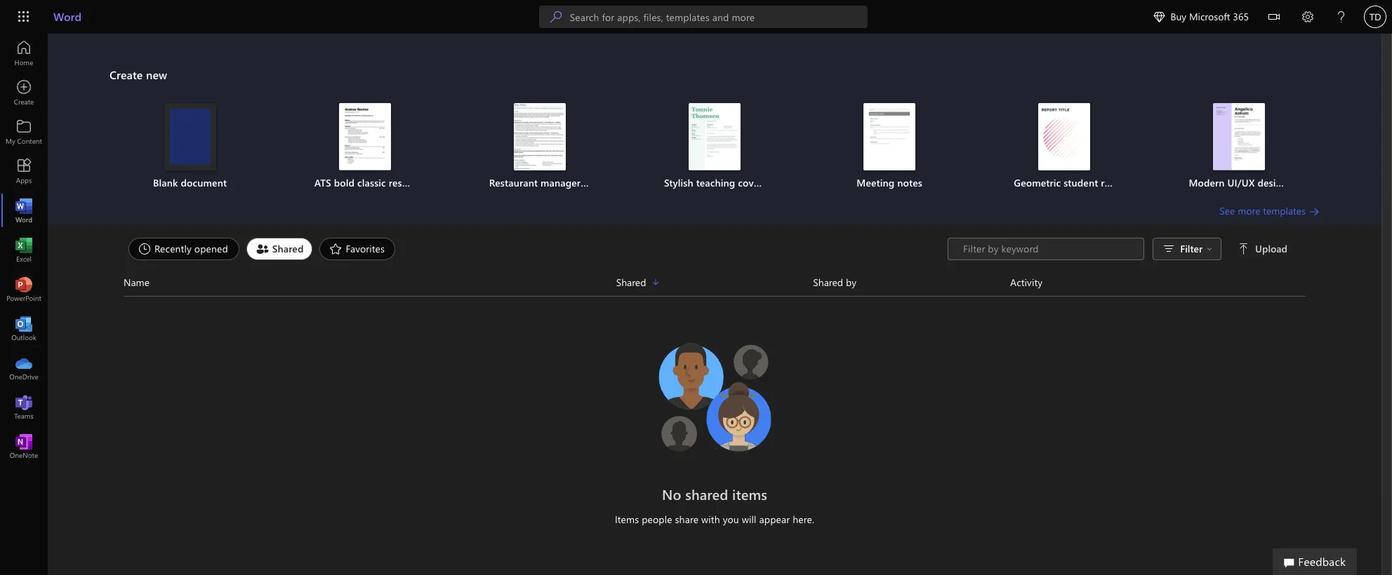 Task type: describe. For each thing, give the bounding box(es) containing it.
td button
[[1359, 0, 1392, 34]]

share
[[675, 513, 699, 527]]

restaurant
[[489, 176, 538, 190]]

meeting notes element
[[811, 103, 969, 197]]

1 letter from the left
[[766, 176, 790, 190]]

powerpoint image
[[17, 282, 31, 296]]

by
[[846, 276, 857, 289]]

items people share with you will appear here.
[[615, 513, 814, 527]]

ats
[[314, 176, 331, 190]]

templates
[[1263, 204, 1306, 218]]

 button
[[1257, 0, 1291, 37]]

Search box. Suggestions appear as you type. search field
[[570, 6, 868, 28]]

teams image
[[17, 400, 31, 414]]

excel image
[[17, 243, 31, 257]]

restaurant manager resume image
[[514, 103, 566, 171]]

modern ui/ux designer cover letter element
[[1160, 103, 1351, 197]]

manager
[[541, 176, 581, 190]]

with
[[701, 513, 720, 527]]

stylish
[[664, 176, 693, 190]]

blank document element
[[111, 103, 269, 197]]

filter 
[[1180, 242, 1213, 256]]

2 resume from the left
[[584, 176, 617, 190]]


[[1154, 11, 1165, 22]]

ats bold classic resume element
[[286, 103, 444, 197]]

opened
[[194, 242, 228, 255]]

shared for shared by
[[813, 276, 843, 289]]

home image
[[17, 46, 31, 60]]

filter
[[1180, 242, 1203, 256]]

ats bold classic resume
[[314, 176, 422, 190]]

student
[[1064, 176, 1098, 190]]

modern ui/ux designer cover letter image
[[1214, 103, 1265, 171]]

shared for shared button
[[616, 276, 646, 289]]

shared inside tab
[[272, 242, 304, 255]]

items people share with you will appear here. status
[[419, 513, 1010, 527]]

outlook image
[[17, 322, 31, 336]]

row inside no shared items main content
[[124, 275, 1306, 297]]


[[1207, 246, 1213, 252]]

no shared items main content
[[48, 34, 1382, 541]]

onedrive image
[[17, 361, 31, 375]]

1 cover from the left
[[738, 176, 763, 190]]

Filter by keyword text field
[[962, 242, 1137, 256]]

geometric student report image
[[1039, 103, 1091, 171]]

shared by
[[813, 276, 857, 289]]

meeting notes image
[[864, 103, 916, 171]]

recently
[[154, 242, 192, 255]]

favorites
[[346, 242, 385, 255]]

stylish teaching cover letter
[[664, 176, 790, 190]]

create new
[[110, 67, 167, 82]]

my content image
[[17, 125, 31, 139]]

items
[[615, 513, 639, 527]]

apps image
[[17, 164, 31, 178]]

designer
[[1258, 176, 1297, 190]]


[[1239, 244, 1250, 255]]

geometric student report element
[[986, 103, 1144, 197]]

2 cover from the left
[[1300, 176, 1324, 190]]

shared
[[685, 485, 728, 504]]

bold
[[334, 176, 355, 190]]

blank document
[[153, 176, 227, 190]]

2 letter from the left
[[1327, 176, 1351, 190]]

no shared items status
[[419, 485, 1010, 505]]

 buy microsoft 365
[[1154, 10, 1249, 23]]

will
[[742, 513, 757, 527]]

365
[[1233, 10, 1249, 23]]

notes
[[898, 176, 923, 190]]

document
[[181, 176, 227, 190]]



Task type: vqa. For each thing, say whether or not it's contained in the screenshot.
Name Document 2 Cell
no



Task type: locate. For each thing, give the bounding box(es) containing it.
recently opened element
[[128, 238, 239, 260]]

shared button
[[616, 275, 813, 291]]

shared tab
[[243, 238, 316, 260]]

1 horizontal spatial shared
[[616, 276, 646, 289]]

letter
[[766, 176, 790, 190], [1327, 176, 1351, 190]]

empty state icon image
[[652, 336, 778, 463]]

shared element
[[246, 238, 313, 260]]

report
[[1101, 176, 1130, 190]]

blank
[[153, 176, 178, 190]]

stylish teaching cover letter element
[[636, 103, 794, 197]]

list containing blank document
[[110, 91, 1351, 204]]

2 horizontal spatial shared
[[813, 276, 843, 289]]

word image
[[17, 204, 31, 218]]

letter right designer
[[1327, 176, 1351, 190]]

favorites tab
[[316, 238, 399, 260]]

items
[[732, 485, 767, 504]]

resume
[[389, 176, 422, 190], [584, 176, 617, 190]]

tab list
[[125, 238, 948, 260]]

microsoft
[[1189, 10, 1230, 23]]

 upload
[[1239, 242, 1288, 256]]

1 horizontal spatial resume
[[584, 176, 617, 190]]

see more templates button
[[1220, 204, 1320, 218]]

classic
[[357, 176, 386, 190]]

1 horizontal spatial cover
[[1300, 176, 1324, 190]]

ats bold classic resume image
[[339, 103, 391, 171]]

cover
[[738, 176, 763, 190], [1300, 176, 1324, 190]]

restaurant manager resume element
[[461, 103, 619, 197]]

no
[[662, 485, 681, 504]]


[[1269, 11, 1280, 22]]

feedback
[[1298, 555, 1346, 569]]

activity
[[1010, 276, 1043, 289]]

modern ui/ux designer cover letter
[[1189, 176, 1351, 190]]

stylish teaching cover letter image
[[689, 103, 741, 171]]

status containing filter
[[948, 238, 1290, 260]]

recently opened
[[154, 242, 228, 255]]

ui/ux
[[1228, 176, 1255, 190]]

geometric student report
[[1014, 176, 1130, 190]]

activity, column 4 of 4 column header
[[1010, 275, 1306, 291]]

meeting
[[857, 176, 895, 190]]

people
[[642, 513, 672, 527]]

here.
[[793, 513, 814, 527]]

buy
[[1171, 10, 1187, 23]]

shared
[[272, 242, 304, 255], [616, 276, 646, 289], [813, 276, 843, 289]]

0 horizontal spatial resume
[[389, 176, 422, 190]]

0 horizontal spatial shared
[[272, 242, 304, 255]]

name button
[[124, 275, 616, 291]]

recently opened tab
[[125, 238, 243, 260]]

1 horizontal spatial letter
[[1327, 176, 1351, 190]]

see
[[1220, 204, 1235, 218]]

row
[[124, 275, 1306, 297]]

modern
[[1189, 176, 1225, 190]]

new
[[146, 67, 167, 82]]

meeting notes
[[857, 176, 923, 190]]

navigation
[[0, 34, 48, 466]]

None search field
[[539, 6, 868, 28]]

appear
[[759, 513, 790, 527]]

geometric
[[1014, 176, 1061, 190]]

td
[[1370, 12, 1381, 22]]

letter right teaching
[[766, 176, 790, 190]]

more
[[1238, 204, 1261, 218]]

tab list containing recently opened
[[125, 238, 948, 260]]

feedback button
[[1273, 549, 1357, 576]]

word
[[53, 9, 81, 24]]

list inside no shared items main content
[[110, 91, 1351, 204]]

0 horizontal spatial letter
[[766, 176, 790, 190]]

1 resume from the left
[[389, 176, 422, 190]]

you
[[723, 513, 739, 527]]

resume right classic
[[389, 176, 422, 190]]

row containing name
[[124, 275, 1306, 297]]

restaurant manager resume
[[489, 176, 617, 190]]

upload
[[1255, 242, 1288, 256]]

0 horizontal spatial cover
[[738, 176, 763, 190]]

onenote image
[[17, 440, 31, 454]]

no shared items
[[662, 485, 767, 504]]

resume right manager
[[584, 176, 617, 190]]

create
[[110, 67, 143, 82]]

word banner
[[0, 0, 1392, 37]]

create image
[[17, 86, 31, 100]]

cover right teaching
[[738, 176, 763, 190]]

list
[[110, 91, 1351, 204]]

tab list inside no shared items main content
[[125, 238, 948, 260]]

status
[[948, 238, 1290, 260]]

teaching
[[696, 176, 735, 190]]

cover right designer
[[1300, 176, 1324, 190]]

none search field inside 'word' banner
[[539, 6, 868, 28]]

see more templates
[[1220, 204, 1306, 218]]

favorites element
[[320, 238, 395, 260]]

name
[[124, 276, 150, 289]]

shared by button
[[813, 275, 1010, 291]]



